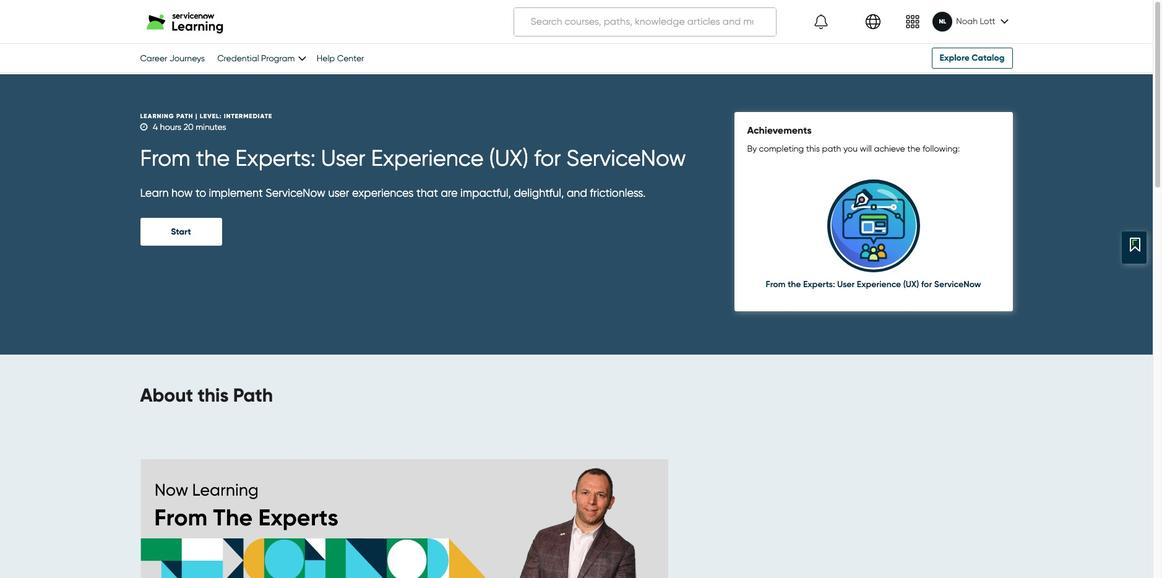 Task type: vqa. For each thing, say whether or not it's contained in the screenshot.
Create your account in Now Learning 2.0's ago
no



Task type: describe. For each thing, give the bounding box(es) containing it.
implement
[[209, 187, 263, 200]]

explore catalog
[[940, 53, 1005, 63]]

learning path | level: intermediate
[[140, 113, 273, 120]]

learning
[[140, 113, 174, 120]]

0 vertical spatial this
[[807, 143, 820, 153]]

by completing this path you will achieve the following:
[[748, 143, 960, 153]]

4
[[153, 122, 158, 132]]

0 horizontal spatial the
[[196, 146, 230, 172]]

2 horizontal spatial servicenow
[[935, 279, 982, 290]]

now learning from the experts banner image
[[140, 459, 668, 578]]

1 horizontal spatial experts:
[[804, 279, 836, 290]]

intermediate
[[224, 113, 273, 120]]

are
[[441, 187, 458, 200]]

career journeys link
[[140, 53, 205, 63]]

1 horizontal spatial the
[[788, 279, 801, 290]]

you
[[844, 143, 858, 153]]

0 vertical spatial (ux)
[[489, 146, 529, 172]]

1 image image from the left
[[814, 14, 829, 29]]

4 hours 20 minutes
[[151, 122, 226, 132]]

1 horizontal spatial for
[[922, 279, 933, 290]]

from the experts: user experience (ux) for servicenow link
[[766, 278, 982, 291]]

start button
[[140, 218, 222, 246]]

user
[[328, 187, 350, 200]]

explore
[[940, 53, 970, 63]]

and
[[567, 187, 587, 200]]

center
[[337, 53, 364, 63]]

how
[[172, 187, 193, 200]]

2 horizontal spatial the
[[908, 143, 921, 153]]

1 horizontal spatial experience
[[857, 279, 902, 290]]

will
[[860, 143, 872, 153]]

to
[[196, 187, 206, 200]]

minutes
[[196, 122, 226, 132]]

20
[[184, 122, 194, 132]]

achieve
[[875, 143, 906, 153]]

1 vertical spatial path
[[233, 384, 273, 407]]

1 horizontal spatial user
[[838, 279, 855, 290]]

journeys
[[170, 53, 205, 63]]

credential program link
[[217, 53, 304, 63]]

about
[[140, 384, 193, 407]]

nl
[[940, 18, 947, 25]]

0 vertical spatial for
[[534, 146, 561, 172]]



Task type: locate. For each thing, give the bounding box(es) containing it.
explore catalog link
[[932, 48, 1013, 69]]

noah
[[957, 16, 978, 26]]

the
[[908, 143, 921, 153], [196, 146, 230, 172], [788, 279, 801, 290]]

1 vertical spatial for
[[922, 279, 933, 290]]

credential program
[[217, 53, 295, 63]]

header menu menu bar
[[780, 2, 1013, 41]]

0 horizontal spatial path
[[176, 113, 193, 120]]

0 horizontal spatial this
[[198, 384, 229, 407]]

0 vertical spatial experts:
[[235, 146, 316, 172]]

0 vertical spatial user
[[321, 146, 366, 172]]

1 vertical spatial from the experts: user experience (ux) for servicenow
[[766, 279, 982, 290]]

0 horizontal spatial (ux)
[[489, 146, 529, 172]]

0 horizontal spatial experts:
[[235, 146, 316, 172]]

1 vertical spatial servicenow
[[266, 187, 326, 200]]

portal logo image
[[146, 10, 229, 34]]

career journeys
[[140, 53, 205, 63]]

(ux)
[[489, 146, 529, 172], [904, 279, 920, 290]]

from the experts: user experience (ux) for servicenow main content
[[0, 74, 1153, 578]]

1 horizontal spatial path
[[233, 384, 273, 407]]

path
[[176, 113, 193, 120], [233, 384, 273, 407]]

experience
[[371, 146, 484, 172], [857, 279, 902, 290]]

from the experts: user experience (ux) for servicenow
[[140, 146, 686, 172], [766, 279, 982, 290]]

user
[[321, 146, 366, 172], [838, 279, 855, 290]]

start link
[[140, 218, 222, 246]]

1 vertical spatial (ux)
[[904, 279, 920, 290]]

path
[[823, 143, 842, 153]]

2 image image from the left
[[906, 14, 921, 29]]

|
[[196, 113, 198, 120]]

this right about
[[198, 384, 229, 407]]

help
[[317, 53, 335, 63]]

0 horizontal spatial experience
[[371, 146, 484, 172]]

0 vertical spatial from
[[140, 146, 190, 172]]

0 horizontal spatial for
[[534, 146, 561, 172]]

0 vertical spatial path
[[176, 113, 193, 120]]

noah lott
[[957, 16, 996, 26]]

help center
[[317, 53, 364, 63]]

0 vertical spatial experience
[[371, 146, 484, 172]]

Search courses, paths, knowledge articles and more text field
[[515, 8, 777, 36]]

learn
[[140, 187, 169, 200]]

servicenow
[[567, 146, 686, 172], [266, 187, 326, 200], [935, 279, 982, 290]]

1 vertical spatial experience
[[857, 279, 902, 290]]

lott
[[980, 16, 996, 26]]

learn how to implement servicenow user experiences that are impactful, delightful, and frictionless.
[[140, 187, 646, 200]]

credential
[[217, 53, 259, 63]]

this left 'path'
[[807, 143, 820, 153]]

0 horizontal spatial user
[[321, 146, 366, 172]]

0 horizontal spatial from the experts: user experience (ux) for servicenow
[[140, 146, 686, 172]]

0 horizontal spatial image image
[[814, 14, 829, 29]]

1 vertical spatial experts:
[[804, 279, 836, 290]]

1 vertical spatial user
[[838, 279, 855, 290]]

1 horizontal spatial this
[[807, 143, 820, 153]]

2 vertical spatial servicenow
[[935, 279, 982, 290]]

image image
[[814, 14, 829, 29], [906, 14, 921, 29]]

by
[[748, 143, 757, 153]]

achievements
[[748, 124, 812, 136]]

start
[[171, 227, 191, 237]]

1 vertical spatial this
[[198, 384, 229, 407]]

from
[[140, 146, 190, 172], [766, 279, 786, 290]]

catalog
[[972, 53, 1005, 63]]

that
[[417, 187, 438, 200]]

hours
[[160, 122, 182, 132]]

1 horizontal spatial from
[[766, 279, 786, 290]]

experiences
[[352, 187, 414, 200]]

0 vertical spatial servicenow
[[567, 146, 686, 172]]

1 vertical spatial from
[[766, 279, 786, 290]]

nl button
[[933, 12, 953, 32]]

career
[[140, 53, 167, 63]]

clock o image
[[140, 123, 148, 131]]

help center link
[[317, 53, 364, 63]]

delightful,
[[514, 187, 564, 200]]

1 horizontal spatial (ux)
[[904, 279, 920, 290]]

0 vertical spatial from the experts: user experience (ux) for servicenow
[[140, 146, 686, 172]]

experts:
[[235, 146, 316, 172], [804, 279, 836, 290]]

1 horizontal spatial servicenow
[[567, 146, 686, 172]]

0 horizontal spatial from
[[140, 146, 190, 172]]

level:
[[200, 113, 222, 120]]

completing
[[759, 143, 804, 153]]

this
[[807, 143, 820, 153], [198, 384, 229, 407]]

program
[[261, 53, 295, 63]]

1 horizontal spatial from the experts: user experience (ux) for servicenow
[[766, 279, 982, 290]]

for
[[534, 146, 561, 172], [922, 279, 933, 290]]

impactful,
[[461, 187, 511, 200]]

following:
[[923, 143, 960, 153]]

about this path
[[140, 384, 273, 407]]

1 horizontal spatial image image
[[906, 14, 921, 29]]

frictionless.
[[590, 187, 646, 200]]

0 horizontal spatial servicenow
[[266, 187, 326, 200]]



